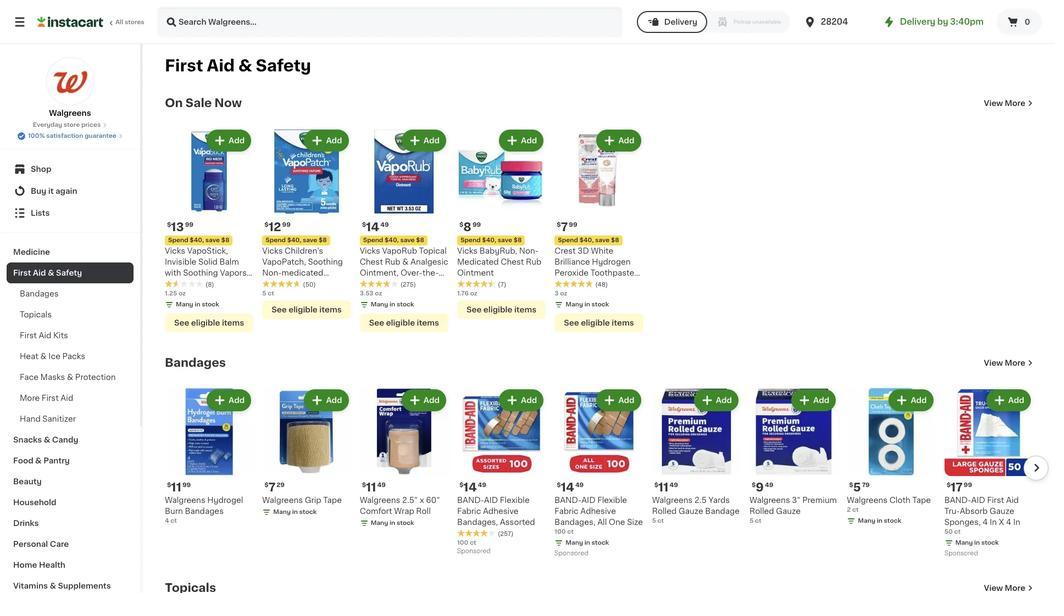Task type: locate. For each thing, give the bounding box(es) containing it.
2 vertical spatial view more link
[[984, 583, 1034, 594]]

many in stock down (8)
[[176, 302, 219, 308]]

soothing down solid on the top of the page
[[183, 270, 218, 277]]

1 gauze from the left
[[776, 508, 801, 516]]

5 $8 from the left
[[416, 238, 424, 244]]

1 horizontal spatial bandages,
[[555, 519, 596, 527]]

$40, for 8
[[482, 238, 496, 244]]

in down walgreens grip tape
[[292, 509, 298, 516]]

adhesive inside band-aid flexible fabric adhesive bandages, assorted
[[483, 508, 519, 516]]

2 aid from the left
[[582, 497, 596, 505]]

1 $40, from the left
[[190, 238, 204, 244]]

see eligible items for 12
[[272, 306, 342, 314]]

0 horizontal spatial adhesive
[[483, 508, 519, 516]]

4 down burn in the bottom left of the page
[[165, 518, 169, 524]]

& right masks
[[67, 374, 73, 382]]

2 spend from the left
[[266, 238, 286, 244]]

★★★★★
[[165, 281, 203, 288], [262, 281, 301, 288], [262, 281, 301, 288], [457, 281, 496, 288], [457, 281, 496, 288], [555, 281, 593, 288], [555, 281, 593, 288], [360, 281, 398, 288], [360, 281, 398, 288], [457, 530, 496, 537], [457, 530, 496, 537]]

band-
[[457, 497, 484, 505], [555, 497, 582, 505], [945, 497, 972, 505]]

vicks
[[165, 248, 185, 255], [262, 248, 283, 255], [457, 248, 478, 255], [360, 248, 380, 255]]

$40, for 14
[[385, 238, 399, 244]]

$ 13 99
[[167, 222, 194, 233]]

$ 14 49 up band-aid flexible fabric adhesive bandages, all one size 100 ct
[[557, 482, 584, 494]]

4 spend from the left
[[558, 238, 578, 244]]

2 spend $40, save $8 from the left
[[266, 238, 327, 244]]

1 horizontal spatial 7
[[561, 222, 568, 233]]

oz right 3
[[560, 291, 568, 297]]

3 11 from the left
[[659, 482, 669, 494]]

2 vertical spatial view
[[984, 585, 1003, 592]]

many down comfort
[[371, 520, 388, 527]]

0 horizontal spatial non-
[[165, 281, 184, 288]]

1 rub from the left
[[526, 259, 542, 266]]

topicals
[[20, 311, 52, 319]]

14 up band-aid flexible fabric adhesive bandages, assorted
[[464, 482, 477, 494]]

eligible for 8
[[484, 306, 513, 314]]

stock down grip
[[299, 509, 317, 516]]

rub left brilliance
[[526, 259, 542, 266]]

1 horizontal spatial 11
[[366, 482, 376, 494]]

99 for 8
[[473, 222, 481, 228]]

49 up the walgreens 2.5 yards rolled gauze bandage 5 ct
[[670, 483, 678, 489]]

0 horizontal spatial vapors,
[[220, 270, 249, 277]]

vapostick,
[[187, 248, 228, 255]]

vapors, up aroma
[[262, 281, 291, 288]]

1 vertical spatial medicine
[[393, 281, 429, 288]]

product group containing 9
[[750, 388, 839, 526]]

1 vertical spatial first aid & safety
[[13, 269, 82, 277]]

bandages, inside band-aid flexible fabric adhesive bandages, assorted
[[457, 519, 498, 527]]

vapors,
[[220, 270, 249, 277], [262, 281, 291, 288]]

0 vertical spatial non-
[[519, 248, 539, 255]]

2 $8 from the left
[[319, 238, 327, 244]]

see for 14
[[369, 320, 384, 327]]

0 horizontal spatial aid
[[484, 497, 498, 505]]

product group containing 17
[[945, 388, 1034, 560]]

1 horizontal spatial gauze
[[776, 508, 801, 516]]

49 for band-aid flexible fabric adhesive bandages, all one size
[[576, 483, 584, 489]]

2 rolled from the left
[[652, 508, 677, 516]]

0 horizontal spatial bandages,
[[457, 519, 498, 527]]

first up topicals
[[13, 269, 31, 277]]

ct inside the walgreens 2.5 yards rolled gauze bandage 5 ct
[[658, 518, 664, 524]]

item carousel region for bandages
[[150, 383, 1049, 564]]

home health link
[[7, 555, 134, 576]]

vicks inside vicks babyrub, non- medicated chest rub ointment
[[457, 248, 478, 255]]

1 horizontal spatial all
[[598, 519, 607, 527]]

walgreens grip tape
[[262, 497, 342, 505]]

2 horizontal spatial gauze
[[990, 508, 1015, 516]]

vitamins & supplements
[[13, 583, 111, 590]]

1 $8 from the left
[[221, 238, 230, 244]]

first aid & safety
[[165, 58, 311, 74], [13, 269, 82, 277]]

medicine inside medicine link
[[13, 248, 50, 256]]

personal care
[[13, 541, 69, 549]]

1 horizontal spatial aid
[[582, 497, 596, 505]]

sponsored badge image down band-aid flexible fabric adhesive bandages, all one size 100 ct
[[555, 551, 588, 557]]

1 vertical spatial non-
[[262, 270, 282, 277]]

walgreens for walgreens 2.5" x 60" comfort wrap roll
[[360, 497, 400, 505]]

0 horizontal spatial medicated
[[184, 281, 226, 288]]

0 vertical spatial bandages
[[20, 290, 59, 298]]

49
[[381, 222, 389, 228], [478, 483, 487, 489], [576, 483, 584, 489], [765, 483, 774, 489], [377, 483, 386, 489], [670, 483, 678, 489]]

service type group
[[637, 11, 790, 33]]

save up children's
[[303, 238, 317, 244]]

spend $40, save $8 for 7
[[558, 238, 619, 244]]

rolled for 11
[[652, 508, 677, 516]]

tape for walgreens grip tape
[[323, 497, 342, 505]]

chest down babyrub, in the top of the page
[[501, 259, 524, 266]]

&
[[238, 58, 252, 74], [403, 259, 409, 266], [48, 269, 54, 277], [40, 353, 47, 361], [67, 374, 73, 382], [44, 437, 50, 444], [35, 457, 42, 465], [50, 583, 56, 590]]

4 inside walgreens hydrogel burn bandages 4 ct
[[165, 518, 169, 524]]

49 up band-aid flexible fabric adhesive bandages, all one size 100 ct
[[576, 483, 584, 489]]

vicks inside 'vicks vaporub topical chest rub & analgesic ointment, over-the- counter medicine'
[[360, 248, 380, 255]]

$ 11 49 up the walgreens 2.5 yards rolled gauze bandage 5 ct
[[655, 482, 678, 494]]

11
[[171, 482, 181, 494], [366, 482, 376, 494], [659, 482, 669, 494]]

& inside food & pantry link
[[35, 457, 42, 465]]

3 oz from the left
[[560, 291, 568, 297]]

see eligible items button down patch
[[262, 301, 351, 320]]

spend down 12
[[266, 238, 286, 244]]

5 down $ 9 49
[[750, 518, 754, 524]]

0 horizontal spatial rub
[[385, 259, 401, 266]]

5 inside walgreens 3" premium rolled gauze 5 ct
[[750, 518, 754, 524]]

1 vertical spatial view more
[[984, 360, 1026, 367]]

0 horizontal spatial sponsored badge image
[[457, 549, 491, 555]]

ct inside walgreens hydrogel burn bandages 4 ct
[[171, 518, 177, 524]]

1 horizontal spatial adhesive
[[581, 508, 616, 516]]

save
[[205, 238, 220, 244], [303, 238, 317, 244], [498, 238, 512, 244], [595, 238, 610, 244], [400, 238, 415, 244]]

14 up ointment,
[[366, 222, 379, 233]]

1 view more from the top
[[984, 100, 1026, 107]]

eligible down (275)
[[386, 320, 415, 327]]

99 for 7
[[569, 222, 578, 228]]

4 oz from the left
[[375, 291, 382, 297]]

1 view more link from the top
[[984, 98, 1034, 109]]

4 $8 from the left
[[611, 238, 619, 244]]

0 horizontal spatial first aid & safety
[[13, 269, 82, 277]]

1 spend $40, save $8 from the left
[[168, 238, 230, 244]]

1 horizontal spatial vapors,
[[262, 281, 291, 288]]

spend down $ 8 99 at left
[[461, 238, 481, 244]]

$8 up 'vapostick,'
[[221, 238, 230, 244]]

many
[[176, 302, 193, 308], [566, 302, 583, 308], [371, 302, 388, 308], [273, 509, 291, 516], [858, 518, 876, 524], [371, 520, 388, 527], [566, 540, 583, 546], [956, 540, 973, 546]]

1 horizontal spatial delivery
[[900, 18, 936, 26]]

vicks inside vicks children's vapopatch, soothing non-medicated vapors, mess-free aroma patch
[[262, 248, 283, 255]]

bandages, up 100 ct
[[457, 519, 498, 527]]

1 vertical spatial medicated
[[184, 281, 226, 288]]

3 band- from the left
[[945, 497, 972, 505]]

flexible for all
[[598, 497, 627, 505]]

many in stock down "sponges,"
[[956, 540, 999, 546]]

1 adhesive from the left
[[483, 508, 519, 516]]

& inside face masks & protection link
[[67, 374, 73, 382]]

1 horizontal spatial chest
[[501, 259, 524, 266]]

spend $40, save $8 for 12
[[266, 238, 327, 244]]

1 horizontal spatial $ 14 49
[[460, 482, 487, 494]]

2 horizontal spatial sponsored badge image
[[945, 551, 978, 557]]

0 vertical spatial soothing
[[308, 259, 343, 266]]

$ 14 49 up vaporub
[[362, 222, 389, 233]]

99 for 11
[[182, 483, 191, 489]]

$ 11 49 for walgreens 2.5" x 60" comfort wrap roll
[[362, 482, 386, 494]]

walgreens inside walgreens hydrogel burn bandages 4 ct
[[165, 497, 205, 505]]

$40, up 'vapostick,'
[[190, 238, 204, 244]]

1 horizontal spatial $ 11 49
[[655, 482, 678, 494]]

oz right 1.76
[[470, 291, 478, 297]]

medicine inside 'vicks vaporub topical chest rub & analgesic ointment, over-the- counter medicine'
[[393, 281, 429, 288]]

5 $40, from the left
[[385, 238, 399, 244]]

5 right size
[[652, 518, 656, 524]]

free
[[317, 281, 334, 288]]

see down 3 oz
[[564, 320, 579, 327]]

2 chest from the left
[[360, 259, 383, 266]]

rub inside 'vicks vaporub topical chest rub & analgesic ointment, over-the- counter medicine'
[[385, 259, 401, 266]]

0 vertical spatial first aid & safety
[[165, 58, 311, 74]]

99 inside $ 17 99
[[964, 483, 973, 489]]

$8 up babyrub, in the top of the page
[[514, 238, 522, 244]]

0 horizontal spatial 4
[[165, 518, 169, 524]]

0 horizontal spatial $ 11 49
[[362, 482, 386, 494]]

oz for 14
[[375, 291, 382, 297]]

0 horizontal spatial band-
[[457, 497, 484, 505]]

2 view from the top
[[984, 360, 1003, 367]]

5 spend $40, save $8 from the left
[[363, 238, 424, 244]]

spend $40, save $8 up the 3d
[[558, 238, 619, 244]]

vicks up "vapopatch," on the top of the page
[[262, 248, 283, 255]]

0 horizontal spatial chest
[[360, 259, 383, 266]]

personal
[[13, 541, 48, 549]]

1 vertical spatial vapors,
[[262, 281, 291, 288]]

1 horizontal spatial 100
[[555, 529, 566, 535]]

2 horizontal spatial 14
[[561, 482, 574, 494]]

vicks for 8
[[457, 248, 478, 255]]

gauze inside the walgreens 2.5 yards rolled gauze bandage 5 ct
[[679, 508, 704, 516]]

4 save from the left
[[595, 238, 610, 244]]

bandages, for band-aid flexible fabric adhesive bandages, assorted
[[457, 519, 498, 527]]

sponsored badge image inside product group
[[945, 551, 978, 557]]

None search field
[[157, 7, 623, 37]]

2 flexible from the left
[[598, 497, 627, 505]]

first up "x"
[[988, 497, 1005, 505]]

3 $8 from the left
[[514, 238, 522, 244]]

2.5"
[[402, 497, 418, 505]]

2 bandages, from the left
[[555, 519, 596, 527]]

walgreens
[[49, 109, 91, 117], [165, 497, 205, 505], [262, 497, 303, 505], [750, 497, 790, 505], [847, 497, 888, 505], [360, 497, 400, 505], [652, 497, 693, 505]]

5 ct
[[262, 291, 274, 297]]

fabric for band-aid flexible fabric adhesive bandages, all one size 100 ct
[[555, 508, 579, 516]]

0 horizontal spatial gauze
[[679, 508, 704, 516]]

1 vertical spatial 100
[[457, 540, 469, 546]]

1 aid from the left
[[484, 497, 498, 505]]

2 fabric from the left
[[555, 508, 579, 516]]

0 vertical spatial view more link
[[984, 98, 1034, 109]]

see eligible items down patch
[[272, 306, 342, 314]]

3 spend $40, save $8 from the left
[[461, 238, 522, 244]]

3.53 oz
[[360, 291, 382, 297]]

1 horizontal spatial with
[[555, 281, 571, 288]]

vicks up invisible
[[165, 248, 185, 255]]

view more link
[[984, 98, 1034, 109], [984, 358, 1034, 369], [984, 583, 1034, 594]]

0 horizontal spatial tape
[[323, 497, 342, 505]]

all stores link
[[37, 7, 145, 37]]

1 vertical spatial view
[[984, 360, 1003, 367]]

see eligible items down (8)
[[174, 320, 244, 327]]

1 horizontal spatial safety
[[256, 58, 311, 74]]

sponsored badge image for band-aid first aid tru-absorb gauze sponges, 4 in x 4 in
[[945, 551, 978, 557]]

adhesive up the assorted
[[483, 508, 519, 516]]

fabric inside band-aid flexible fabric adhesive bandages, assorted
[[457, 508, 481, 516]]

solid
[[198, 259, 218, 266]]

walgreens inside walgreens 2.5" x 60" comfort wrap roll
[[360, 497, 400, 505]]

3 spend from the left
[[461, 238, 481, 244]]

1 horizontal spatial in
[[1014, 519, 1021, 527]]

0 vertical spatial medicine
[[13, 248, 50, 256]]

7 for spend
[[561, 222, 568, 233]]

oz for 7
[[560, 291, 568, 297]]

7
[[561, 222, 568, 233], [269, 482, 276, 494]]

14
[[366, 222, 379, 233], [464, 482, 477, 494], [561, 482, 574, 494]]

save for 7
[[595, 238, 610, 244]]

99 inside $ 11 99
[[182, 483, 191, 489]]

non-
[[519, 248, 539, 255], [262, 270, 282, 277], [165, 281, 184, 288]]

walgreens down $ 9 49
[[750, 497, 790, 505]]

item carousel region containing 11
[[150, 383, 1049, 564]]

49 for walgreens 2.5 yards rolled gauze bandage
[[670, 483, 678, 489]]

bandages
[[20, 290, 59, 298], [165, 358, 226, 369], [185, 508, 224, 516]]

4 vicks from the left
[[360, 248, 380, 255]]

eligible down (7)
[[484, 306, 513, 314]]

0 horizontal spatial fabric
[[457, 508, 481, 516]]

see eligible items for 13
[[174, 320, 244, 327]]

medicated up ointment
[[457, 259, 499, 266]]

rub
[[526, 259, 542, 266], [385, 259, 401, 266]]

save up vaporub
[[400, 238, 415, 244]]

0 vertical spatial safety
[[256, 58, 311, 74]]

everyday store prices link
[[33, 121, 107, 130]]

99 inside $ 13 99
[[185, 222, 194, 228]]

$40, for 7
[[580, 238, 594, 244]]

0 vertical spatial all
[[115, 19, 123, 25]]

food
[[13, 457, 33, 465]]

1 11 from the left
[[171, 482, 181, 494]]

product group
[[165, 128, 254, 333], [262, 128, 351, 320], [360, 128, 449, 333], [457, 128, 546, 320], [555, 128, 644, 333], [165, 388, 254, 526], [262, 388, 351, 519], [360, 388, 449, 530], [457, 388, 546, 558], [555, 388, 644, 560], [652, 388, 741, 526], [750, 388, 839, 526], [847, 388, 936, 528], [945, 388, 1034, 560]]

0 horizontal spatial bandages link
[[7, 284, 134, 305]]

all left "stores"
[[115, 19, 123, 25]]

2 rub from the left
[[385, 259, 401, 266]]

medicated inside vicks babyrub, non- medicated chest rub ointment
[[457, 259, 499, 266]]

see down 1.76 oz
[[467, 306, 482, 314]]

11 for walgreens hydrogel burn bandages
[[171, 482, 181, 494]]

flexible for assorted
[[500, 497, 530, 505]]

oz down counter
[[375, 291, 382, 297]]

4 spend $40, save $8 from the left
[[558, 238, 619, 244]]

2 tape from the left
[[913, 497, 931, 505]]

$8 up children's
[[319, 238, 327, 244]]

walgreens for walgreens grip tape
[[262, 497, 303, 505]]

vicks vaporub topical chest rub & analgesic ointment, over-the- counter medicine
[[360, 248, 449, 288]]

tru-
[[945, 508, 960, 516]]

sponsored badge image down 100 ct
[[457, 549, 491, 555]]

see for 12
[[272, 306, 287, 314]]

1 $ 11 49 from the left
[[362, 482, 386, 494]]

tape right grip
[[323, 497, 342, 505]]

1 horizontal spatial first aid & safety
[[165, 58, 311, 74]]

& inside heat & ice packs link
[[40, 353, 47, 361]]

2 item carousel region from the top
[[150, 383, 1049, 564]]

1 rolled from the left
[[750, 508, 774, 516]]

0 horizontal spatial 14
[[366, 222, 379, 233]]

$40, up babyrub, in the top of the page
[[482, 238, 496, 244]]

view more link for spend $40, save $8
[[984, 98, 1034, 109]]

1 horizontal spatial sponsored badge image
[[555, 551, 588, 557]]

sponsored badge image
[[457, 549, 491, 555], [555, 551, 588, 557], [945, 551, 978, 557]]

delivery inside button
[[665, 18, 698, 26]]

flexible inside band-aid flexible fabric adhesive bandages, assorted
[[500, 497, 530, 505]]

aid inside the band-aid first aid tru-absorb gauze sponges, 4 in x 4 in 50 ct
[[972, 497, 986, 505]]

walgreens inside the walgreens 2.5 yards rolled gauze bandage 5 ct
[[652, 497, 693, 505]]

store
[[64, 122, 80, 128]]

49 right 9
[[765, 483, 774, 489]]

$ inside $ 9 49
[[752, 483, 756, 489]]

3 save from the left
[[498, 238, 512, 244]]

5 left patch
[[262, 291, 266, 297]]

face masks & protection
[[20, 374, 116, 382]]

$ 5 79
[[850, 482, 870, 494]]

$40, up the 3d
[[580, 238, 594, 244]]

1 horizontal spatial bandages link
[[165, 357, 226, 370]]

flexible inside band-aid flexible fabric adhesive bandages, all one size 100 ct
[[598, 497, 627, 505]]

3 oz
[[555, 291, 568, 297]]

see for 7
[[564, 320, 579, 327]]

fabric inside band-aid flexible fabric adhesive bandages, all one size 100 ct
[[555, 508, 579, 516]]

$ inside $ 17 99
[[947, 483, 951, 489]]

2 horizontal spatial band-
[[945, 497, 972, 505]]

tape inside walgreens cloth tape 2 ct
[[913, 497, 931, 505]]

3 aid from the left
[[972, 497, 986, 505]]

item carousel region
[[150, 123, 1034, 339], [150, 383, 1049, 564]]

non- inside the vicks vapostick, invisible solid balm with soothing vapors, non-medicated
[[165, 281, 184, 288]]

with inside crest 3d white brilliance hydrogen peroxide toothpaste with fluoride
[[555, 281, 571, 288]]

2 vertical spatial bandages
[[185, 508, 224, 516]]

1 item carousel region from the top
[[150, 123, 1034, 339]]

1 oz from the left
[[179, 291, 186, 297]]

see eligible items button down (8)
[[165, 314, 254, 333]]

0 horizontal spatial soothing
[[183, 270, 218, 277]]

11 up the walgreens 2.5 yards rolled gauze bandage 5 ct
[[659, 482, 669, 494]]

$8 up white
[[611, 238, 619, 244]]

gauze down the "3""
[[776, 508, 801, 516]]

7 left 29 at left bottom
[[269, 482, 276, 494]]

in
[[990, 519, 997, 527], [1014, 519, 1021, 527]]

$ 14 49 for spend
[[362, 222, 389, 233]]

first
[[165, 58, 203, 74], [13, 269, 31, 277], [20, 332, 37, 340], [42, 395, 59, 402], [988, 497, 1005, 505]]

2 horizontal spatial non-
[[519, 248, 539, 255]]

save for 13
[[205, 238, 220, 244]]

0 vertical spatial view more
[[984, 100, 1026, 107]]

1 spend from the left
[[168, 238, 188, 244]]

aid for 17
[[972, 497, 986, 505]]

bandages link for topicals link
[[7, 284, 134, 305]]

vapors, inside vicks children's vapopatch, soothing non-medicated vapors, mess-free aroma patch
[[262, 281, 291, 288]]

lists link
[[7, 202, 134, 224]]

1 vertical spatial with
[[555, 281, 571, 288]]

add button
[[208, 131, 250, 151], [305, 131, 348, 151], [403, 131, 445, 151], [500, 131, 543, 151], [598, 131, 640, 151], [208, 391, 250, 411], [305, 391, 348, 411], [403, 391, 445, 411], [500, 391, 543, 411], [598, 391, 640, 411], [695, 391, 738, 411], [793, 391, 835, 411], [890, 391, 933, 411], [988, 391, 1030, 411]]

1 horizontal spatial medicine
[[393, 281, 429, 288]]

see eligible items
[[272, 306, 342, 314], [467, 306, 537, 314], [174, 320, 244, 327], [564, 320, 634, 327], [369, 320, 439, 327]]

ointment,
[[360, 270, 399, 277]]

adhesive for all
[[581, 508, 616, 516]]

face masks & protection link
[[7, 367, 134, 388]]

spend
[[168, 238, 188, 244], [266, 238, 286, 244], [461, 238, 481, 244], [558, 238, 578, 244], [363, 238, 383, 244]]

eligible down (48)
[[581, 320, 610, 327]]

1 band- from the left
[[457, 497, 484, 505]]

snacks & candy link
[[7, 430, 134, 451]]

2.5
[[695, 497, 707, 505]]

first aid kits link
[[7, 325, 134, 346]]

non- inside vicks children's vapopatch, soothing non-medicated vapors, mess-free aroma patch
[[262, 270, 282, 277]]

toothpaste
[[591, 270, 635, 277]]

11 up comfort
[[366, 482, 376, 494]]

0 vertical spatial 7
[[561, 222, 568, 233]]

& left ice
[[40, 353, 47, 361]]

hydrogen
[[592, 259, 631, 266]]

5 left the 79
[[854, 482, 861, 494]]

adhesive inside band-aid flexible fabric adhesive bandages, all one size 100 ct
[[581, 508, 616, 516]]

rolled inside the walgreens 2.5 yards rolled gauze bandage 5 ct
[[652, 508, 677, 516]]

0 vertical spatial medicated
[[457, 259, 499, 266]]

1 horizontal spatial soothing
[[308, 259, 343, 266]]

(50)
[[303, 282, 316, 288]]

aid inside band-aid flexible fabric adhesive bandages, all one size 100 ct
[[582, 497, 596, 505]]

0 horizontal spatial $ 14 49
[[362, 222, 389, 233]]

more first aid
[[20, 395, 73, 402]]

band- inside the band-aid first aid tru-absorb gauze sponges, 4 in x 4 in 50 ct
[[945, 497, 972, 505]]

items for 14
[[417, 320, 439, 327]]

rub down vaporub
[[385, 259, 401, 266]]

first aid & safety down medicine link
[[13, 269, 82, 277]]

yards
[[709, 497, 730, 505]]

2 horizontal spatial 11
[[659, 482, 669, 494]]

0 horizontal spatial safety
[[56, 269, 82, 277]]

99 inside $ 7 99
[[569, 222, 578, 228]]

vicks up ointment
[[457, 248, 478, 255]]

49 inside $ 9 49
[[765, 483, 774, 489]]

save for 14
[[400, 238, 415, 244]]

vapopatch,
[[262, 259, 306, 266]]

first inside 'link'
[[20, 332, 37, 340]]

fabric for band-aid flexible fabric adhesive bandages, assorted
[[457, 508, 481, 516]]

0 horizontal spatial 7
[[269, 482, 276, 494]]

stock down (275)
[[397, 302, 414, 308]]

1 horizontal spatial tape
[[913, 497, 931, 505]]

ct inside walgreens 3" premium rolled gauze 5 ct
[[755, 518, 762, 524]]

vicks babyrub, non- medicated chest rub ointment
[[457, 248, 542, 277]]

flexible up one
[[598, 497, 627, 505]]

sponsored badge image for band-aid flexible fabric adhesive bandages, all one size
[[555, 551, 588, 557]]

item carousel region containing 13
[[150, 123, 1034, 339]]

28204 button
[[804, 7, 870, 37]]

100% satisfaction guarantee
[[28, 133, 116, 139]]

non- down "vapopatch," on the top of the page
[[262, 270, 282, 277]]

band- inside band-aid flexible fabric adhesive bandages, all one size 100 ct
[[555, 497, 582, 505]]

band-aid first aid tru-absorb gauze sponges, 4 in x 4 in 50 ct
[[945, 497, 1021, 535]]

flexible
[[500, 497, 530, 505], [598, 497, 627, 505]]

1 vertical spatial bandages link
[[165, 357, 226, 370]]

2 11 from the left
[[366, 482, 376, 494]]

1 horizontal spatial 14
[[464, 482, 477, 494]]

vicks inside the vicks vapostick, invisible solid balm with soothing vapors, non-medicated
[[165, 248, 185, 255]]

sale
[[186, 97, 212, 109]]

0 vertical spatial vapors,
[[220, 270, 249, 277]]

2 adhesive from the left
[[581, 508, 616, 516]]

1 vertical spatial view more link
[[984, 358, 1034, 369]]

$ 12 99
[[265, 222, 291, 233]]

by
[[938, 18, 949, 26]]

2 vertical spatial non-
[[165, 281, 184, 288]]

0 vertical spatial 100
[[555, 529, 566, 535]]

0 horizontal spatial rolled
[[652, 508, 677, 516]]

0 vertical spatial view
[[984, 100, 1003, 107]]

1 view from the top
[[984, 100, 1003, 107]]

$ inside $ 5 79
[[850, 483, 854, 489]]

$ 14 49
[[362, 222, 389, 233], [460, 482, 487, 494], [557, 482, 584, 494]]

1 vertical spatial soothing
[[183, 270, 218, 277]]

2 view more link from the top
[[984, 358, 1034, 369]]

spend for 13
[[168, 238, 188, 244]]

2 $40, from the left
[[287, 238, 301, 244]]

7 for walgreens
[[269, 482, 276, 494]]

& inside snacks & candy link
[[44, 437, 50, 444]]

see eligible items button for 13
[[165, 314, 254, 333]]

3 vicks from the left
[[457, 248, 478, 255]]

2 horizontal spatial $ 14 49
[[557, 482, 584, 494]]

items for 12
[[320, 306, 342, 314]]

49 for walgreens 3" premium rolled gauze
[[765, 483, 774, 489]]

5 spend from the left
[[363, 238, 383, 244]]

burn
[[165, 508, 183, 516]]

$8 for 12
[[319, 238, 327, 244]]

non- right babyrub, in the top of the page
[[519, 248, 539, 255]]

product group containing 13
[[165, 128, 254, 333]]

rolled inside walgreens 3" premium rolled gauze 5 ct
[[750, 508, 774, 516]]

add
[[229, 137, 245, 145], [326, 137, 342, 145], [424, 137, 440, 145], [521, 137, 537, 145], [619, 137, 635, 145], [229, 397, 245, 405], [326, 397, 342, 405], [424, 397, 440, 405], [521, 397, 537, 405], [619, 397, 635, 405], [716, 397, 732, 405], [814, 397, 830, 405], [911, 397, 927, 405], [1009, 397, 1025, 405]]

assorted
[[500, 519, 535, 527]]

1 tape from the left
[[323, 497, 342, 505]]

band-aid flexible fabric adhesive bandages, assorted
[[457, 497, 535, 527]]

rub inside vicks babyrub, non- medicated chest rub ointment
[[526, 259, 542, 266]]

1 horizontal spatial 4
[[983, 519, 988, 527]]

soothing up free
[[308, 259, 343, 266]]

1 vicks from the left
[[165, 248, 185, 255]]

1 horizontal spatial flexible
[[598, 497, 627, 505]]

walgreens inside walgreens cloth tape 2 ct
[[847, 497, 888, 505]]

3 $40, from the left
[[482, 238, 496, 244]]

2 save from the left
[[303, 238, 317, 244]]

spend $40, save $8 up 'vapostick,'
[[168, 238, 230, 244]]

in right "x"
[[1014, 519, 1021, 527]]

99 inside $ 8 99
[[473, 222, 481, 228]]

bandages, inside band-aid flexible fabric adhesive bandages, all one size 100 ct
[[555, 519, 596, 527]]

walgreens inside walgreens 3" premium rolled gauze 5 ct
[[750, 497, 790, 505]]

see eligible items button for 12
[[262, 301, 351, 320]]

1 horizontal spatial rolled
[[750, 508, 774, 516]]

17
[[951, 482, 963, 494]]

1 horizontal spatial rub
[[526, 259, 542, 266]]

product group containing 12
[[262, 128, 351, 320]]

1 bandages, from the left
[[457, 519, 498, 527]]

sponsored badge image down 50
[[945, 551, 978, 557]]

0 vertical spatial item carousel region
[[150, 123, 1034, 339]]

spend $40, save $8 up children's
[[266, 238, 327, 244]]

more for view more 'link' for spend $40, save $8
[[1005, 100, 1026, 107]]

99 inside $ 12 99
[[282, 222, 291, 228]]

save for 12
[[303, 238, 317, 244]]

3 gauze from the left
[[990, 508, 1015, 516]]

view more link for 14
[[984, 358, 1034, 369]]

see eligible items button for 7
[[555, 314, 644, 333]]

2 $ 11 49 from the left
[[655, 482, 678, 494]]

$ 11 49 up comfort
[[362, 482, 386, 494]]

100%
[[28, 133, 45, 139]]

walgreens up store
[[49, 109, 91, 117]]

0 horizontal spatial 11
[[171, 482, 181, 494]]

view for spend $40, save $8
[[984, 100, 1003, 107]]

vicks for 14
[[360, 248, 380, 255]]

2 vicks from the left
[[262, 248, 283, 255]]

2 gauze from the left
[[679, 508, 704, 516]]

2 oz from the left
[[470, 291, 478, 297]]

packs
[[62, 353, 85, 361]]

100 down band-aid flexible fabric adhesive bandages, assorted
[[457, 540, 469, 546]]

1 flexible from the left
[[500, 497, 530, 505]]

1 fabric from the left
[[457, 508, 481, 516]]

& down vaporub
[[403, 259, 409, 266]]

chest up ointment,
[[360, 259, 383, 266]]

all stores
[[115, 19, 144, 25]]

spend $40, save $8
[[168, 238, 230, 244], [266, 238, 327, 244], [461, 238, 522, 244], [558, 238, 619, 244], [363, 238, 424, 244]]

many in stock down 3.53 oz
[[371, 302, 414, 308]]

spend down 13
[[168, 238, 188, 244]]

99 up burn in the bottom left of the page
[[182, 483, 191, 489]]

medicine
[[13, 248, 50, 256], [393, 281, 429, 288]]

candy
[[52, 437, 78, 444]]

1 horizontal spatial fabric
[[555, 508, 579, 516]]

29
[[277, 483, 285, 489]]

see for 13
[[174, 320, 189, 327]]

2 view more from the top
[[984, 360, 1026, 367]]

100 inside band-aid flexible fabric adhesive bandages, all one size 100 ct
[[555, 529, 566, 535]]

2 band- from the left
[[555, 497, 582, 505]]

1 horizontal spatial non-
[[262, 270, 282, 277]]

0 vertical spatial bandages link
[[7, 284, 134, 305]]

lists
[[31, 209, 50, 217]]

chest inside 'vicks vaporub topical chest rub & analgesic ointment, over-the- counter medicine'
[[360, 259, 383, 266]]

vicks up ointment,
[[360, 248, 380, 255]]

28204
[[821, 18, 849, 26]]

chest inside vicks babyrub, non- medicated chest rub ointment
[[501, 259, 524, 266]]

1 horizontal spatial band-
[[555, 497, 582, 505]]

2 vertical spatial view more
[[984, 585, 1026, 592]]

oz
[[179, 291, 186, 297], [470, 291, 478, 297], [560, 291, 568, 297], [375, 291, 382, 297]]

3"
[[792, 497, 801, 505]]

4 $40, from the left
[[580, 238, 594, 244]]

1 chest from the left
[[501, 259, 524, 266]]

gauze inside walgreens 3" premium rolled gauze 5 ct
[[776, 508, 801, 516]]

5 save from the left
[[400, 238, 415, 244]]

1 save from the left
[[205, 238, 220, 244]]

1 horizontal spatial medicated
[[457, 259, 499, 266]]

0 vertical spatial with
[[165, 270, 181, 277]]



Task type: describe. For each thing, give the bounding box(es) containing it.
$ inside $ 12 99
[[265, 222, 269, 228]]

non- inside vicks babyrub, non- medicated chest rub ointment
[[519, 248, 539, 255]]

vitamins
[[13, 583, 48, 590]]

2 in from the left
[[1014, 519, 1021, 527]]

buy
[[31, 187, 46, 195]]

aid for 14
[[582, 497, 596, 505]]

$8 for 7
[[611, 238, 619, 244]]

50
[[945, 529, 953, 535]]

$ inside $ 13 99
[[167, 222, 171, 228]]

oz for 8
[[470, 291, 478, 297]]

eligible for 7
[[581, 320, 610, 327]]

stock down one
[[592, 540, 609, 546]]

14 for spend
[[366, 222, 379, 233]]

vicks children's vapopatch, soothing non-medicated vapors, mess-free aroma patch
[[262, 248, 343, 299]]

spend $40, save $8 for 8
[[461, 238, 522, 244]]

shop
[[31, 165, 51, 173]]

$8 for 13
[[221, 238, 230, 244]]

ct inside walgreens cloth tape 2 ct
[[853, 507, 859, 513]]

$ inside $ 7 29
[[265, 483, 269, 489]]

cloth
[[890, 497, 911, 505]]

11 for walgreens 2.5" x 60" comfort wrap roll
[[366, 482, 376, 494]]

care
[[50, 541, 69, 549]]

spend for 8
[[461, 238, 481, 244]]

3 view more link from the top
[[984, 583, 1034, 594]]

(275)
[[401, 282, 416, 288]]

home
[[13, 562, 37, 570]]

1 vertical spatial bandages
[[165, 358, 226, 369]]

soothing inside vicks children's vapopatch, soothing non-medicated vapors, mess-free aroma patch
[[308, 259, 343, 266]]

buy it again
[[31, 187, 77, 195]]

medicine link
[[7, 242, 134, 263]]

see eligible items button for 8
[[457, 301, 546, 320]]

100 ct
[[457, 540, 476, 546]]

$ 17 99
[[947, 482, 973, 494]]

save for 8
[[498, 238, 512, 244]]

tape for walgreens cloth tape 2 ct
[[913, 497, 931, 505]]

0
[[1025, 18, 1031, 26]]

many in stock down walgreens grip tape
[[273, 509, 317, 516]]

3 view more from the top
[[984, 585, 1026, 592]]

shop link
[[7, 158, 134, 180]]

items for 13
[[222, 320, 244, 327]]

spend $40, save $8 for 14
[[363, 238, 424, 244]]

in down walgreens cloth tape 2 ct
[[877, 518, 883, 524]]

premium
[[803, 497, 837, 505]]

9
[[756, 482, 764, 494]]

snacks
[[13, 437, 42, 444]]

white
[[591, 248, 614, 255]]

absorb
[[960, 508, 988, 516]]

$8 for 14
[[416, 238, 424, 244]]

pantry
[[44, 457, 70, 465]]

band- for 17
[[945, 497, 972, 505]]

delivery button
[[637, 11, 708, 33]]

on sale now
[[165, 97, 242, 109]]

ointment
[[457, 270, 494, 277]]

sanitizer
[[42, 416, 76, 423]]

drinks
[[13, 520, 39, 528]]

roll
[[416, 508, 431, 516]]

items for 8
[[515, 306, 537, 314]]

vicks for 12
[[262, 248, 283, 255]]

in down fluoride
[[585, 302, 590, 308]]

3.53
[[360, 291, 374, 297]]

counter
[[360, 281, 391, 288]]

topical
[[419, 248, 447, 255]]

soothing inside the vicks vapostick, invisible solid balm with soothing vapors, non-medicated
[[183, 270, 218, 277]]

walgreens for walgreens cloth tape 2 ct
[[847, 497, 888, 505]]

in down the vicks vapostick, invisible solid balm with soothing vapors, non-medicated
[[195, 302, 200, 308]]

see eligible items for 8
[[467, 306, 537, 314]]

$8 for 8
[[514, 238, 522, 244]]

home health
[[13, 562, 65, 570]]

many down walgreens cloth tape 2 ct
[[858, 518, 876, 524]]

stock down wrap
[[397, 520, 414, 527]]

view more for 14
[[984, 360, 1026, 367]]

items for 7
[[612, 320, 634, 327]]

medicated inside the vicks vapostick, invisible solid balm with soothing vapors, non-medicated
[[184, 281, 226, 288]]

crest 3d white brilliance hydrogen peroxide toothpaste with fluoride
[[555, 248, 635, 288]]

crest
[[555, 248, 576, 255]]

3 view from the top
[[984, 585, 1003, 592]]

11 for walgreens 2.5 yards rolled gauze bandage
[[659, 482, 669, 494]]

many in stock down band-aid flexible fabric adhesive bandages, all one size 100 ct
[[566, 540, 609, 546]]

walgreens for walgreens
[[49, 109, 91, 117]]

99 for 12
[[282, 222, 291, 228]]

babyrub,
[[480, 248, 517, 255]]

1.25 oz
[[165, 291, 186, 297]]

& inside 'vicks vaporub topical chest rub & analgesic ointment, over-the- counter medicine'
[[403, 259, 409, 266]]

0 horizontal spatial all
[[115, 19, 123, 25]]

spend for 12
[[266, 238, 286, 244]]

5 inside the walgreens 2.5 yards rolled gauze bandage 5 ct
[[652, 518, 656, 524]]

first up hand sanitizer
[[42, 395, 59, 402]]

walgreens 3" premium rolled gauze 5 ct
[[750, 497, 837, 524]]

hand sanitizer
[[20, 416, 76, 423]]

stock down walgreens cloth tape 2 ct
[[884, 518, 902, 524]]

aid inside the band-aid first aid tru-absorb gauze sponges, 4 in x 4 in 50 ct
[[1007, 497, 1019, 505]]

bandages, for band-aid flexible fabric adhesive bandages, all one size 100 ct
[[555, 519, 596, 527]]

many in stock down walgreens cloth tape 2 ct
[[858, 518, 902, 524]]

hand
[[20, 416, 41, 423]]

$ inside $ 11 99
[[167, 483, 171, 489]]

patch
[[290, 292, 312, 299]]

instacart logo image
[[37, 15, 103, 29]]

sponsored badge image for band-aid flexible fabric adhesive bandages, assorted
[[457, 549, 491, 555]]

medicated
[[282, 270, 323, 277]]

49 for band-aid flexible fabric adhesive bandages, assorted
[[478, 483, 487, 489]]

spend for 14
[[363, 238, 383, 244]]

Search field
[[158, 8, 622, 36]]

delivery by 3:40pm link
[[883, 15, 984, 29]]

$40, for 12
[[287, 238, 301, 244]]

99 for 17
[[964, 483, 973, 489]]

oz for 13
[[179, 291, 186, 297]]

60"
[[426, 497, 440, 505]]

product group containing 5
[[847, 388, 936, 528]]

2 horizontal spatial 4
[[1007, 519, 1012, 527]]

fluoride
[[573, 281, 604, 288]]

3:40pm
[[951, 18, 984, 26]]

many down 1.25 oz
[[176, 302, 193, 308]]

gauze for 9
[[776, 508, 801, 516]]

on
[[165, 97, 183, 109]]

walgreens for walgreens hydrogel burn bandages 4 ct
[[165, 497, 205, 505]]

see eligible items for 14
[[369, 320, 439, 327]]

stock down the band-aid first aid tru-absorb gauze sponges, 4 in x 4 in 50 ct
[[982, 540, 999, 546]]

in down counter
[[390, 302, 395, 308]]

all inside band-aid flexible fabric adhesive bandages, all one size 100 ct
[[598, 519, 607, 527]]

band- for 14
[[555, 497, 582, 505]]

& inside vitamins & supplements link
[[50, 583, 56, 590]]

8
[[464, 222, 472, 233]]

x
[[420, 497, 424, 505]]

ct inside the band-aid first aid tru-absorb gauze sponges, 4 in x 4 in 50 ct
[[955, 529, 961, 535]]

first inside the band-aid first aid tru-absorb gauze sponges, 4 in x 4 in 50 ct
[[988, 497, 1005, 505]]

see eligible items button for 14
[[360, 314, 449, 333]]

in down "sponges,"
[[975, 540, 980, 546]]

spend for 7
[[558, 238, 578, 244]]

stock down (48)
[[592, 302, 609, 308]]

49 for spend $40, save $8
[[381, 222, 389, 228]]

vicks for 13
[[165, 248, 185, 255]]

many down band-aid flexible fabric adhesive bandages, all one size 100 ct
[[566, 540, 583, 546]]

bandages inside walgreens hydrogel burn bandages 4 ct
[[185, 508, 224, 516]]

(7)
[[498, 282, 507, 288]]

one
[[609, 519, 625, 527]]

$ 8 99
[[460, 222, 481, 233]]

stock down (8)
[[202, 302, 219, 308]]

beauty
[[13, 478, 42, 486]]

topicals link
[[7, 305, 134, 325]]

1.25
[[165, 291, 177, 297]]

99 for 13
[[185, 222, 194, 228]]

walgreens for walgreens 3" premium rolled gauze 5 ct
[[750, 497, 790, 505]]

1 vertical spatial safety
[[56, 269, 82, 277]]

$ 7 99
[[557, 222, 578, 233]]

bandage
[[706, 508, 740, 516]]

& inside first aid & safety link
[[48, 269, 54, 277]]

protection
[[75, 374, 116, 382]]

walgreens 2.5" x 60" comfort wrap roll
[[360, 497, 440, 516]]

see eligible items for 7
[[564, 320, 634, 327]]

walgreens for walgreens 2.5 yards rolled gauze bandage 5 ct
[[652, 497, 693, 505]]

delivery for delivery by 3:40pm
[[900, 18, 936, 26]]

item carousel region for on sale now
[[150, 123, 1034, 339]]

guarantee
[[85, 133, 116, 139]]

many down walgreens grip tape
[[273, 509, 291, 516]]

spend $40, save $8 for 13
[[168, 238, 230, 244]]

aroma
[[262, 292, 288, 299]]

in down wrap
[[390, 520, 395, 527]]

vitamins & supplements link
[[7, 576, 134, 594]]

$ 14 49 for band-
[[460, 482, 487, 494]]

0 horizontal spatial 100
[[457, 540, 469, 546]]

3
[[555, 291, 559, 297]]

1 in from the left
[[990, 519, 997, 527]]

eligible for 13
[[191, 320, 220, 327]]

walgreens cloth tape 2 ct
[[847, 497, 931, 513]]

it
[[48, 187, 54, 195]]

many in stock down fluoride
[[566, 302, 609, 308]]

hydrogel
[[207, 497, 243, 505]]

ct inside band-aid flexible fabric adhesive bandages, all one size 100 ct
[[568, 529, 574, 535]]

vapors, inside the vicks vapostick, invisible solid balm with soothing vapors, non-medicated
[[220, 270, 249, 277]]

walgreens hydrogel burn bandages 4 ct
[[165, 497, 243, 524]]

delivery for delivery
[[665, 18, 698, 26]]

79
[[862, 483, 870, 489]]

eligible for 12
[[289, 306, 318, 314]]

more for 1st view more 'link' from the bottom of the page
[[1005, 585, 1026, 592]]

bandages link for 14's view more 'link'
[[165, 357, 226, 370]]

rolled for 9
[[750, 508, 774, 516]]

with inside the vicks vapostick, invisible solid balm with soothing vapors, non-medicated
[[165, 270, 181, 277]]

more first aid link
[[7, 388, 134, 409]]

49 for walgreens 2.5" x 60" comfort wrap roll
[[377, 483, 386, 489]]

& up now
[[238, 58, 252, 74]]

aid inside 'link'
[[39, 332, 51, 340]]

kits
[[53, 332, 68, 340]]

product group containing 8
[[457, 128, 546, 320]]

brilliance
[[555, 259, 590, 266]]

aid inside band-aid flexible fabric adhesive bandages, assorted
[[484, 497, 498, 505]]

many down "sponges,"
[[956, 540, 973, 546]]

gauze for 11
[[679, 508, 704, 516]]

$ inside $ 8 99
[[460, 222, 464, 228]]

see for 8
[[467, 306, 482, 314]]

delivery by 3:40pm
[[900, 18, 984, 26]]

many in stock down wrap
[[371, 520, 414, 527]]

vicks vapostick, invisible solid balm with soothing vapors, non-medicated
[[165, 248, 249, 288]]

wrap
[[394, 508, 414, 516]]

personal care link
[[7, 534, 134, 555]]

masks
[[40, 374, 65, 382]]

many down 3.53 oz
[[371, 302, 388, 308]]

eligible for 14
[[386, 320, 415, 327]]

$ inside $ 7 99
[[557, 222, 561, 228]]

more for 14's view more 'link'
[[1005, 360, 1026, 367]]

band- inside band-aid flexible fabric adhesive bandages, assorted
[[457, 497, 484, 505]]

many down 3 oz
[[566, 302, 583, 308]]

buy it again link
[[7, 180, 134, 202]]

first up "on"
[[165, 58, 203, 74]]

$40, for 13
[[190, 238, 204, 244]]

14 for band-
[[464, 482, 477, 494]]

walgreens logo image
[[46, 57, 94, 106]]

gauze inside the band-aid first aid tru-absorb gauze sponges, 4 in x 4 in 50 ct
[[990, 508, 1015, 516]]

first aid kits
[[20, 332, 68, 340]]

in down band-aid flexible fabric adhesive bandages, all one size 100 ct
[[585, 540, 590, 546]]

balm
[[220, 259, 239, 266]]

heat
[[20, 353, 38, 361]]



Task type: vqa. For each thing, say whether or not it's contained in the screenshot.
settings in the Updating notifications and email settings
no



